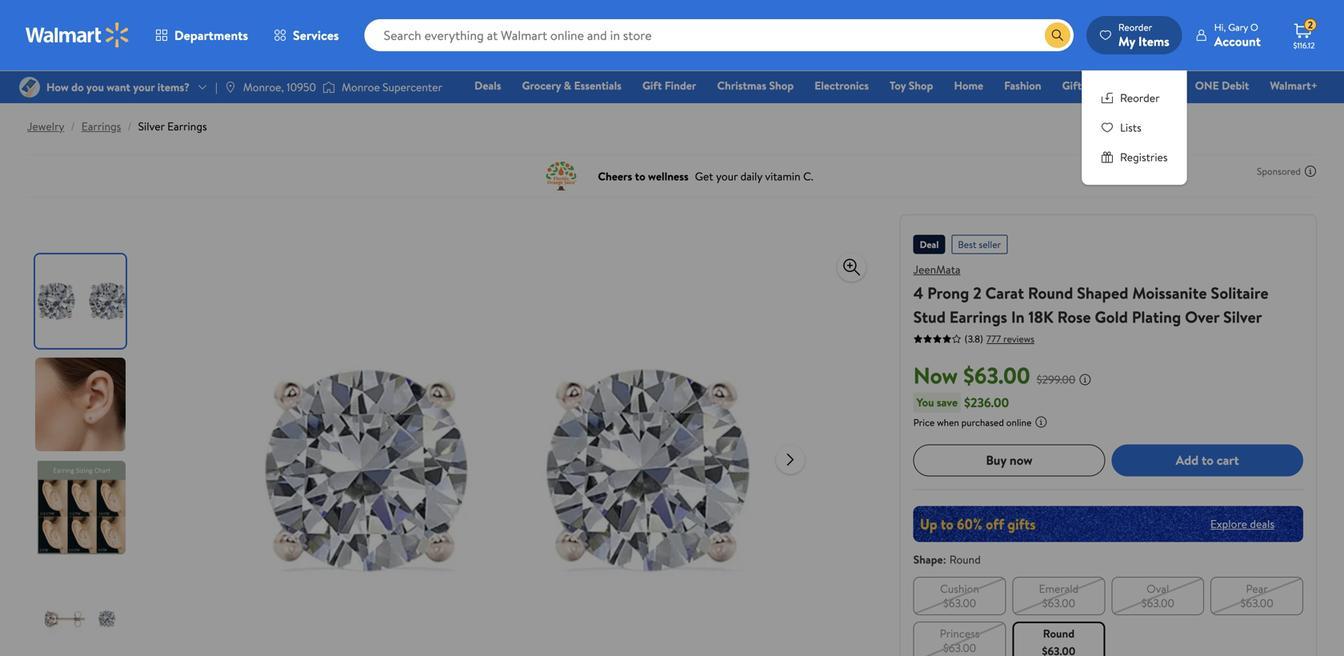 Task type: describe. For each thing, give the bounding box(es) containing it.
buy now button
[[914, 444, 1105, 476]]

online
[[1007, 416, 1032, 429]]

departments
[[174, 26, 248, 44]]

emerald $63.00
[[1039, 581, 1079, 611]]

silver inside jeenmata 4 prong 2 carat round shaped moissanite solitaire stud earrings in 18k rose gold plating over silver
[[1224, 306, 1262, 328]]

0 vertical spatial 2
[[1308, 18, 1313, 32]]

777
[[987, 332, 1001, 346]]

shop for christmas shop
[[769, 78, 794, 93]]

best
[[958, 238, 977, 251]]

home link
[[947, 77, 991, 94]]

buy now
[[986, 451, 1033, 469]]

toy shop link
[[883, 77, 941, 94]]

christmas shop link
[[710, 77, 801, 94]]

shape list
[[910, 574, 1307, 656]]

search icon image
[[1051, 29, 1064, 42]]

now $63.00
[[914, 360, 1030, 391]]

grocery & essentials
[[522, 78, 622, 93]]

you
[[917, 394, 934, 410]]

hi,
[[1215, 20, 1226, 34]]

lists link
[[1101, 119, 1168, 136]]

purchased
[[962, 416, 1004, 429]]

&
[[564, 78, 571, 93]]

earrings inside jeenmata 4 prong 2 carat round shaped moissanite solitaire stud earrings in 18k rose gold plating over silver
[[950, 306, 1008, 328]]

you save $236.00
[[917, 394, 1009, 411]]

$63.00 for pear $63.00
[[1241, 595, 1274, 611]]

items
[[1139, 32, 1170, 50]]

shop for toy shop
[[909, 78, 933, 93]]

debit
[[1222, 78, 1249, 93]]

gift finder
[[643, 78, 696, 93]]

walmart+
[[1270, 78, 1318, 93]]

gift finder link
[[635, 77, 704, 94]]

services button
[[261, 16, 352, 54]]

cushion $63.00
[[940, 581, 980, 611]]

grocery
[[522, 78, 561, 93]]

emerald
[[1039, 581, 1079, 596]]

toy
[[890, 78, 906, 93]]

zoom image modal image
[[842, 258, 862, 277]]

0 horizontal spatial silver
[[138, 118, 165, 134]]

cushion
[[940, 581, 980, 596]]

jeenmata 4 prong 2 carat round shaped moissanite solitaire stud earrings in 18k rose gold plating over silver
[[914, 262, 1269, 328]]

next media item image
[[781, 450, 800, 469]]

registry link
[[1127, 77, 1182, 94]]

round inside button
[[1043, 626, 1075, 641]]

services
[[293, 26, 339, 44]]

rose
[[1058, 306, 1091, 328]]

best seller
[[958, 238, 1001, 251]]

(3.8) 777 reviews
[[965, 332, 1035, 346]]

registry
[[1134, 78, 1175, 93]]

reviews
[[1004, 332, 1035, 346]]

home
[[954, 78, 984, 93]]

shaped
[[1077, 282, 1129, 304]]

18k
[[1029, 306, 1054, 328]]

fashion
[[1004, 78, 1042, 93]]

4
[[914, 282, 924, 304]]

oval $63.00
[[1142, 581, 1175, 611]]

round button
[[1013, 622, 1105, 656]]

over
[[1185, 306, 1220, 328]]

$63.00 for emerald $63.00
[[1042, 595, 1076, 611]]

moissanite
[[1132, 282, 1207, 304]]

toy shop
[[890, 78, 933, 93]]

reorder my items
[[1119, 20, 1170, 50]]

$63.00 for princess $63.00
[[943, 640, 977, 656]]

silver earrings link
[[138, 118, 207, 134]]

fashion link
[[997, 77, 1049, 94]]

1 horizontal spatial earrings
[[167, 118, 207, 134]]

0 horizontal spatial earrings
[[81, 118, 121, 134]]

reorder link
[[1101, 90, 1168, 106]]

hi, gary o account
[[1215, 20, 1261, 50]]

ad disclaimer and feedback image
[[1304, 165, 1317, 178]]

4 prong 2 carat round shaped moissanite solitaire stud earrings in 18k rose gold plating over silver - image 2 of 5 image
[[35, 358, 129, 451]]

Search search field
[[365, 19, 1074, 51]]

gift for gift cards
[[1062, 78, 1082, 93]]

(3.8)
[[965, 332, 983, 346]]

one debit link
[[1188, 77, 1257, 94]]

seller
[[979, 238, 1001, 251]]

4 prong 2 carat round shaped moissanite solitaire stud earrings in 18k rose gold plating over silver - image 3 of 5 image
[[35, 461, 129, 555]]

deal
[[920, 238, 939, 251]]

finder
[[665, 78, 696, 93]]

:
[[943, 552, 946, 567]]

account
[[1215, 32, 1261, 50]]

learn more about strikethrough prices image
[[1079, 373, 1092, 386]]

plating
[[1132, 306, 1181, 328]]

prong
[[928, 282, 969, 304]]

christmas
[[717, 78, 767, 93]]



Task type: vqa. For each thing, say whether or not it's contained in the screenshot.
earrings 'link' in the left top of the page
yes



Task type: locate. For each thing, give the bounding box(es) containing it.
gift left finder
[[643, 78, 662, 93]]

earrings link
[[81, 118, 121, 134]]

silver down solitaire at right
[[1224, 306, 1262, 328]]

stud
[[914, 306, 946, 328]]

essentials
[[574, 78, 622, 93]]

gift cards link
[[1055, 77, 1120, 94]]

1 / from the left
[[71, 118, 75, 134]]

2 left "carat"
[[973, 282, 982, 304]]

1 horizontal spatial gift
[[1062, 78, 1082, 93]]

registries link
[[1101, 149, 1168, 166]]

/ right "earrings" link
[[128, 118, 132, 134]]

round
[[1028, 282, 1073, 304], [950, 552, 981, 567], [1043, 626, 1075, 641]]

$63.00
[[964, 360, 1030, 391], [943, 595, 977, 611], [1042, 595, 1076, 611], [1142, 595, 1175, 611], [1241, 595, 1274, 611], [943, 640, 977, 656]]

walmart+ link
[[1263, 77, 1325, 94]]

cart
[[1217, 451, 1239, 469]]

0 vertical spatial reorder
[[1119, 20, 1153, 34]]

to
[[1202, 451, 1214, 469]]

round down emerald $63.00
[[1043, 626, 1075, 641]]

pear
[[1246, 581, 1268, 596]]

0 horizontal spatial shop
[[769, 78, 794, 93]]

2 vertical spatial round
[[1043, 626, 1075, 641]]

shop right 'christmas'
[[769, 78, 794, 93]]

$63.00 for now $63.00
[[964, 360, 1030, 391]]

when
[[937, 416, 959, 429]]

round up 18k
[[1028, 282, 1073, 304]]

solitaire
[[1211, 282, 1269, 304]]

jewelry link
[[27, 118, 64, 134]]

gift for gift finder
[[643, 78, 662, 93]]

oval
[[1147, 581, 1169, 596]]

2 / from the left
[[128, 118, 132, 134]]

carat
[[986, 282, 1024, 304]]

sponsored
[[1257, 164, 1301, 178]]

cards
[[1085, 78, 1113, 93]]

grocery & essentials link
[[515, 77, 629, 94]]

0 horizontal spatial /
[[71, 118, 75, 134]]

shop right toy
[[909, 78, 933, 93]]

0 horizontal spatial gift
[[643, 78, 662, 93]]

0 horizontal spatial 2
[[973, 282, 982, 304]]

walmart image
[[26, 22, 130, 48]]

jewelry / earrings / silver earrings
[[27, 118, 207, 134]]

now
[[914, 360, 958, 391]]

electronics link
[[808, 77, 876, 94]]

gift inside "link"
[[1062, 78, 1082, 93]]

princess
[[940, 626, 980, 641]]

$116.12
[[1294, 40, 1315, 51]]

reorder up lists link
[[1120, 90, 1160, 106]]

save
[[937, 394, 958, 410]]

silver right "earrings" link
[[138, 118, 165, 134]]

1 vertical spatial reorder
[[1120, 90, 1160, 106]]

$236.00
[[964, 394, 1009, 411]]

price
[[914, 416, 935, 429]]

jeenmata link
[[914, 262, 961, 277]]

now
[[1010, 451, 1033, 469]]

add to cart
[[1176, 451, 1239, 469]]

reorder inside the reorder my items
[[1119, 20, 1153, 34]]

Walmart Site-Wide search field
[[365, 19, 1074, 51]]

2 gift from the left
[[1062, 78, 1082, 93]]

o
[[1251, 20, 1259, 34]]

1 horizontal spatial silver
[[1224, 306, 1262, 328]]

my
[[1119, 32, 1136, 50]]

add to cart button
[[1112, 444, 1304, 476]]

gary
[[1229, 20, 1248, 34]]

shape
[[914, 552, 943, 567]]

$63.00 for oval $63.00
[[1142, 595, 1175, 611]]

reorder for reorder
[[1120, 90, 1160, 106]]

$63.00 for cushion $63.00
[[943, 595, 977, 611]]

princess $63.00
[[940, 626, 980, 656]]

gift left cards
[[1062, 78, 1082, 93]]

2 up $116.12
[[1308, 18, 1313, 32]]

0 vertical spatial silver
[[138, 118, 165, 134]]

$63.00 inside the cushion $63.00
[[943, 595, 977, 611]]

1 horizontal spatial shop
[[909, 78, 933, 93]]

reorder up the registry
[[1119, 20, 1153, 34]]

gift cards
[[1062, 78, 1113, 93]]

legal information image
[[1035, 416, 1048, 428]]

$63.00 inside princess $63.00
[[943, 640, 977, 656]]

christmas shop
[[717, 78, 794, 93]]

$299.00
[[1037, 372, 1076, 387]]

1 gift from the left
[[643, 78, 662, 93]]

lists
[[1120, 120, 1142, 135]]

one debit
[[1195, 78, 1249, 93]]

2 horizontal spatial earrings
[[950, 306, 1008, 328]]

shop
[[769, 78, 794, 93], [909, 78, 933, 93]]

0 vertical spatial round
[[1028, 282, 1073, 304]]

$63.00 inside emerald $63.00
[[1042, 595, 1076, 611]]

1 vertical spatial 2
[[973, 282, 982, 304]]

round right :
[[950, 552, 981, 567]]

2 shop from the left
[[909, 78, 933, 93]]

gift
[[643, 78, 662, 93], [1062, 78, 1082, 93]]

deals link
[[467, 77, 509, 94]]

in
[[1011, 306, 1025, 328]]

add
[[1176, 451, 1199, 469]]

4 prong 2 carat round shaped moissanite solitaire stud earrings in 18k rose gold plating over silver - image 4 of 5 image
[[35, 564, 129, 656]]

1 horizontal spatial 2
[[1308, 18, 1313, 32]]

registries
[[1120, 149, 1168, 165]]

buy
[[986, 451, 1007, 469]]

/ right jewelry
[[71, 118, 75, 134]]

1 shop from the left
[[769, 78, 794, 93]]

departments button
[[142, 16, 261, 54]]

price when purchased online
[[914, 416, 1032, 429]]

reorder for reorder my items
[[1119, 20, 1153, 34]]

electronics
[[815, 78, 869, 93]]

round inside jeenmata 4 prong 2 carat round shaped moissanite solitaire stud earrings in 18k rose gold plating over silver
[[1028, 282, 1073, 304]]

earrings
[[81, 118, 121, 134], [167, 118, 207, 134], [950, 306, 1008, 328]]

4 prong 2 carat round shaped moissanite solitaire stud earrings in 18k rose gold plating over silver - image 1 of 5 image
[[35, 254, 129, 348]]

1 vertical spatial silver
[[1224, 306, 1262, 328]]

pear $63.00
[[1241, 581, 1274, 611]]

1 vertical spatial round
[[950, 552, 981, 567]]

2 inside jeenmata 4 prong 2 carat round shaped moissanite solitaire stud earrings in 18k rose gold plating over silver
[[973, 282, 982, 304]]

jeenmata
[[914, 262, 961, 277]]

1 horizontal spatial /
[[128, 118, 132, 134]]

777 reviews link
[[983, 332, 1035, 346]]

shape : round
[[914, 552, 981, 567]]

one
[[1195, 78, 1219, 93]]

up to sixty percent off deals. shop now. image
[[914, 506, 1304, 542]]

/
[[71, 118, 75, 134], [128, 118, 132, 134]]

gold
[[1095, 306, 1128, 328]]



